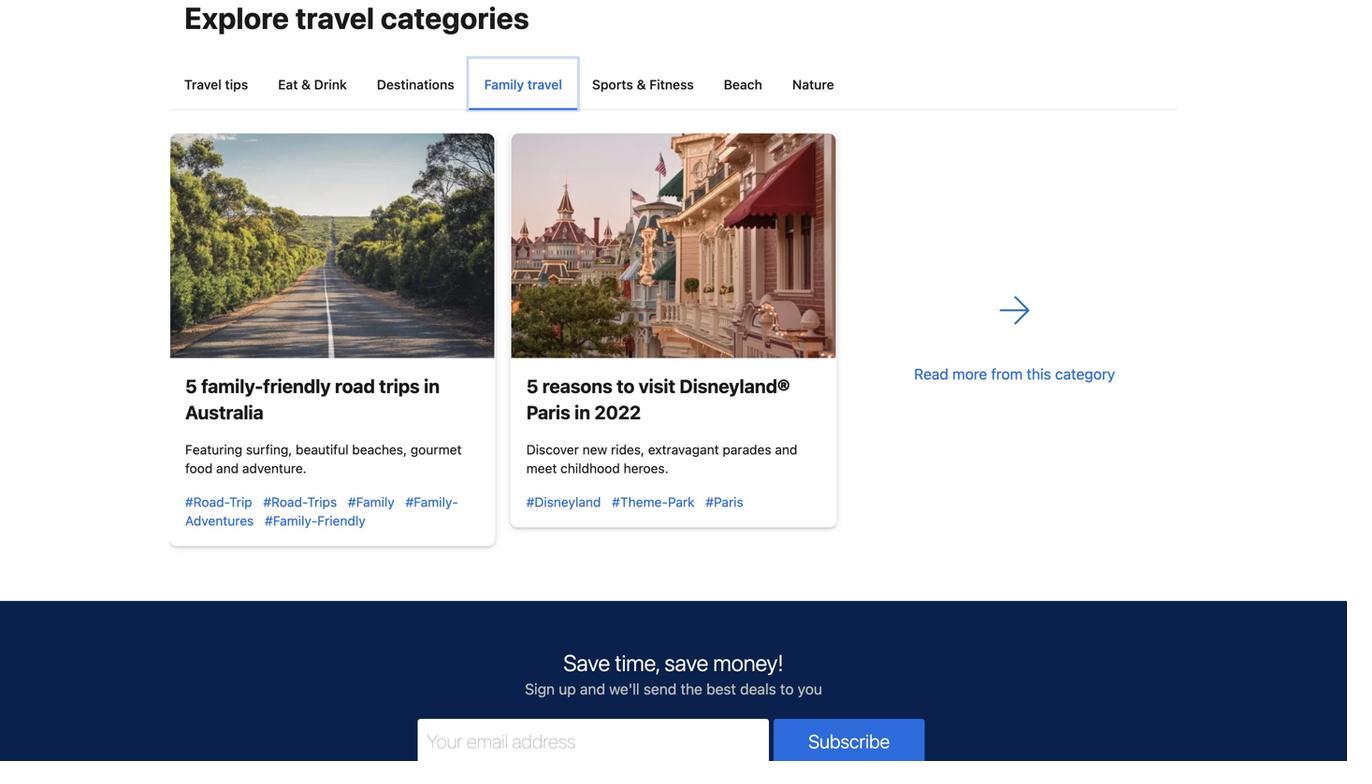 Task type: vqa. For each thing, say whether or not it's contained in the screenshot.
bottom and
yes



Task type: locate. For each thing, give the bounding box(es) containing it.
drink
[[314, 77, 347, 92]]

trips up "#family-friendly"
[[307, 494, 337, 510]]

subscribe
[[809, 730, 890, 752]]

0 horizontal spatial and
[[216, 460, 239, 476]]

1 vertical spatial to
[[781, 680, 794, 698]]

read more from this category
[[915, 365, 1116, 383]]

1 horizontal spatial 5
[[527, 375, 539, 397]]

the
[[681, 680, 703, 698]]

0 vertical spatial and
[[775, 442, 798, 457]]

beaches,
[[352, 442, 407, 457]]

discover
[[527, 442, 579, 457]]

1 horizontal spatial &
[[637, 77, 646, 92]]

travel up drink
[[296, 0, 374, 36]]

and right parades
[[775, 442, 798, 457]]

family-
[[201, 375, 263, 397]]

#family- inside #family- adventures
[[406, 494, 458, 510]]

1 horizontal spatial travel
[[528, 77, 563, 92]]

1 vertical spatial in
[[575, 401, 591, 423]]

0 horizontal spatial #road-
[[185, 494, 229, 510]]

2 #road- from the left
[[263, 494, 307, 510]]

subscribe button
[[774, 719, 925, 761]]

you
[[798, 680, 823, 698]]

parades
[[723, 442, 772, 457]]

1 5 from the left
[[185, 375, 197, 397]]

1 & from the left
[[302, 77, 311, 92]]

fitness
[[650, 77, 694, 92]]

2 vertical spatial and
[[580, 680, 606, 698]]

0 horizontal spatial trips
[[307, 494, 337, 510]]

0 horizontal spatial &
[[302, 77, 311, 92]]

1 horizontal spatial trips
[[379, 375, 420, 397]]

5 left family-
[[185, 375, 197, 397]]

5 family-friendly road trips in australia link
[[185, 375, 440, 423]]

0 vertical spatial to
[[617, 375, 635, 397]]

2 & from the left
[[637, 77, 646, 92]]

disneyland®
[[680, 375, 791, 397]]

this
[[1027, 365, 1052, 383]]

in
[[424, 375, 440, 397], [575, 401, 591, 423]]

#family-friendly
[[265, 513, 366, 528]]

1 vertical spatial #family-
[[265, 513, 318, 528]]

to left you
[[781, 680, 794, 698]]

and
[[775, 442, 798, 457], [216, 460, 239, 476], [580, 680, 606, 698]]

#road- up adventures
[[185, 494, 229, 510]]

#family- down gourmet
[[406, 494, 458, 510]]

friendly
[[263, 375, 331, 397], [318, 513, 366, 528]]

eat & drink
[[278, 77, 347, 92]]

#road-
[[185, 494, 229, 510], [263, 494, 307, 510]]

& right eat at the left of the page
[[302, 77, 311, 92]]

and right up
[[580, 680, 606, 698]]

1 vertical spatial trips
[[307, 494, 337, 510]]

extravagant
[[648, 442, 719, 457]]

and inside save time, save money! sign up and we'll send the best deals to you
[[580, 680, 606, 698]]

send
[[644, 680, 677, 698]]

featuring surfing, beautiful beaches, gourmet food and adventure.
[[185, 442, 462, 476]]

and inside featuring surfing, beautiful beaches, gourmet food and adventure.
[[216, 460, 239, 476]]

and down featuring
[[216, 460, 239, 476]]

0 horizontal spatial travel
[[296, 0, 374, 36]]

& inside button
[[302, 77, 311, 92]]

in inside the 5 family-friendly road trips in australia
[[424, 375, 440, 397]]

and inside the discover new rides, extravagant parades and meet childhood heroes.
[[775, 442, 798, 457]]

friendly left road
[[263, 375, 331, 397]]

australia
[[185, 401, 264, 423]]

save
[[665, 650, 709, 676]]

category
[[1056, 365, 1116, 383]]

save time, save money! sign up and we'll send the best deals to you
[[525, 650, 823, 698]]

travel right family
[[528, 77, 563, 92]]

1 horizontal spatial in
[[575, 401, 591, 423]]

Your email address email field
[[418, 719, 769, 761]]

heroes.
[[624, 460, 669, 476]]

#family- down #road-trips link
[[265, 513, 318, 528]]

5
[[185, 375, 197, 397], [527, 375, 539, 397]]

1 horizontal spatial #road-
[[263, 494, 307, 510]]

0 vertical spatial trips
[[379, 375, 420, 397]]

read
[[915, 365, 949, 383]]

beautiful
[[296, 442, 349, 457]]

food
[[185, 460, 213, 476]]

#family- adventures link
[[185, 494, 458, 528]]

childhood
[[561, 460, 620, 476]]

0 horizontal spatial in
[[424, 375, 440, 397]]

surfing,
[[246, 442, 292, 457]]

5 up paris
[[527, 375, 539, 397]]

friendly inside the 5 family-friendly road trips in australia
[[263, 375, 331, 397]]

discover new rides, extravagant parades and meet childhood heroes.
[[527, 442, 798, 476]]

#road-trip
[[185, 494, 252, 510]]

family travel button
[[470, 59, 577, 109]]

travel for family
[[528, 77, 563, 92]]

in down reasons
[[575, 401, 591, 423]]

& right "sports"
[[637, 77, 646, 92]]

1 #road- from the left
[[185, 494, 229, 510]]

1 horizontal spatial and
[[580, 680, 606, 698]]

in up gourmet
[[424, 375, 440, 397]]

eat & drink button
[[263, 59, 362, 109]]

travel inside the family travel button
[[528, 77, 563, 92]]

0 horizontal spatial #family-
[[265, 513, 318, 528]]

& for eat
[[302, 77, 311, 92]]

0 vertical spatial friendly
[[263, 375, 331, 397]]

2 horizontal spatial and
[[775, 442, 798, 457]]

and for money!
[[580, 680, 606, 698]]

5 reasons to visit disneyland® paris in 2022
[[527, 375, 791, 423]]

0 vertical spatial travel
[[296, 0, 374, 36]]

travel
[[296, 0, 374, 36], [528, 77, 563, 92]]

tab list
[[169, 59, 1178, 110]]

friendly down the #family link
[[318, 513, 366, 528]]

1 vertical spatial travel
[[528, 77, 563, 92]]

trips right road
[[379, 375, 420, 397]]

family
[[485, 77, 524, 92]]

#paris
[[706, 494, 744, 510]]

destinations
[[377, 77, 455, 92]]

#family-
[[406, 494, 458, 510], [265, 513, 318, 528]]

1 horizontal spatial to
[[781, 680, 794, 698]]

to inside save time, save money! sign up and we'll send the best deals to you
[[781, 680, 794, 698]]

0 horizontal spatial to
[[617, 375, 635, 397]]

sports & fitness button
[[577, 59, 709, 109]]

& inside button
[[637, 77, 646, 92]]

from
[[992, 365, 1023, 383]]

nature button
[[778, 59, 850, 109]]

travel
[[184, 77, 222, 92]]

park
[[668, 494, 695, 510]]

#family- for #family- adventures
[[406, 494, 458, 510]]

#road- up "#family-friendly"
[[263, 494, 307, 510]]

2 5 from the left
[[527, 375, 539, 397]]

#theme-park
[[612, 494, 695, 510]]

1 vertical spatial and
[[216, 460, 239, 476]]

deals
[[741, 680, 777, 698]]

&
[[302, 77, 311, 92], [637, 77, 646, 92]]

0 horizontal spatial 5
[[185, 375, 197, 397]]

1 horizontal spatial #family-
[[406, 494, 458, 510]]

to up 2022
[[617, 375, 635, 397]]

beach button
[[709, 59, 778, 109]]

0 vertical spatial in
[[424, 375, 440, 397]]

5 inside 5 reasons to visit disneyland® paris in 2022
[[527, 375, 539, 397]]

0 vertical spatial #family-
[[406, 494, 458, 510]]

5 inside the 5 family-friendly road trips in australia
[[185, 375, 197, 397]]

travel for explore
[[296, 0, 374, 36]]

5 reasons to visit disneyland® paris in 2022 image
[[512, 133, 836, 358]]

destinations button
[[362, 59, 470, 109]]

more
[[953, 365, 988, 383]]



Task type: describe. For each thing, give the bounding box(es) containing it.
in inside 5 reasons to visit disneyland® paris in 2022
[[575, 401, 591, 423]]

trip
[[229, 494, 252, 510]]

#disneyland link
[[527, 494, 601, 510]]

5 family-friendly road trips in australia image
[[170, 133, 495, 358]]

save
[[564, 650, 610, 676]]

#road- for trip
[[185, 494, 229, 510]]

and for beaches,
[[216, 460, 239, 476]]

#road-trip link
[[185, 494, 252, 510]]

#road-trips link
[[263, 494, 337, 510]]

#theme-
[[612, 494, 668, 510]]

road
[[335, 375, 375, 397]]

1 vertical spatial friendly
[[318, 513, 366, 528]]

2022
[[595, 401, 641, 423]]

tab list containing travel tips
[[169, 59, 1178, 110]]

#theme-park link
[[612, 494, 695, 510]]

sign
[[525, 680, 555, 698]]

gourmet
[[411, 442, 462, 457]]

featuring
[[185, 442, 243, 457]]

best
[[707, 680, 737, 698]]

5 reasons to visit disneyland® paris in 2022 link
[[527, 375, 791, 423]]

#road- for trips
[[263, 494, 307, 510]]

tips
[[225, 77, 248, 92]]

travel tips button
[[169, 59, 263, 109]]

family travel
[[485, 77, 563, 92]]

5 for 5 family-friendly road trips in australia
[[185, 375, 197, 397]]

up
[[559, 680, 576, 698]]

visit
[[639, 375, 676, 397]]

paris
[[527, 401, 571, 423]]

#disneyland
[[527, 494, 601, 510]]

& for sports
[[637, 77, 646, 92]]

categories
[[381, 0, 529, 36]]

#family link
[[348, 494, 395, 510]]

explore travel categories
[[184, 0, 529, 36]]

rides,
[[611, 442, 645, 457]]

reasons
[[543, 375, 613, 397]]

sports
[[592, 77, 634, 92]]

#family-friendly link
[[265, 513, 366, 528]]

new
[[583, 442, 608, 457]]

we'll
[[610, 680, 640, 698]]

eat
[[278, 77, 298, 92]]

explore
[[184, 0, 289, 36]]

adventures
[[185, 513, 254, 528]]

beach
[[724, 77, 763, 92]]

5 for 5 reasons to visit disneyland® paris in 2022
[[527, 375, 539, 397]]

nature
[[793, 77, 835, 92]]

#family- adventures
[[185, 494, 458, 528]]

5 family-friendly road trips in australia
[[185, 375, 440, 423]]

sports & fitness
[[592, 77, 694, 92]]

#road-trips
[[263, 494, 337, 510]]

#family- for #family-friendly
[[265, 513, 318, 528]]

trips inside the 5 family-friendly road trips in australia
[[379, 375, 420, 397]]

meet
[[527, 460, 557, 476]]

money!
[[714, 650, 784, 676]]

travel tips
[[184, 77, 248, 92]]

adventure.
[[242, 460, 307, 476]]

#paris link
[[706, 494, 744, 510]]

time,
[[615, 650, 660, 676]]

#family
[[348, 494, 395, 510]]

to inside 5 reasons to visit disneyland® paris in 2022
[[617, 375, 635, 397]]



